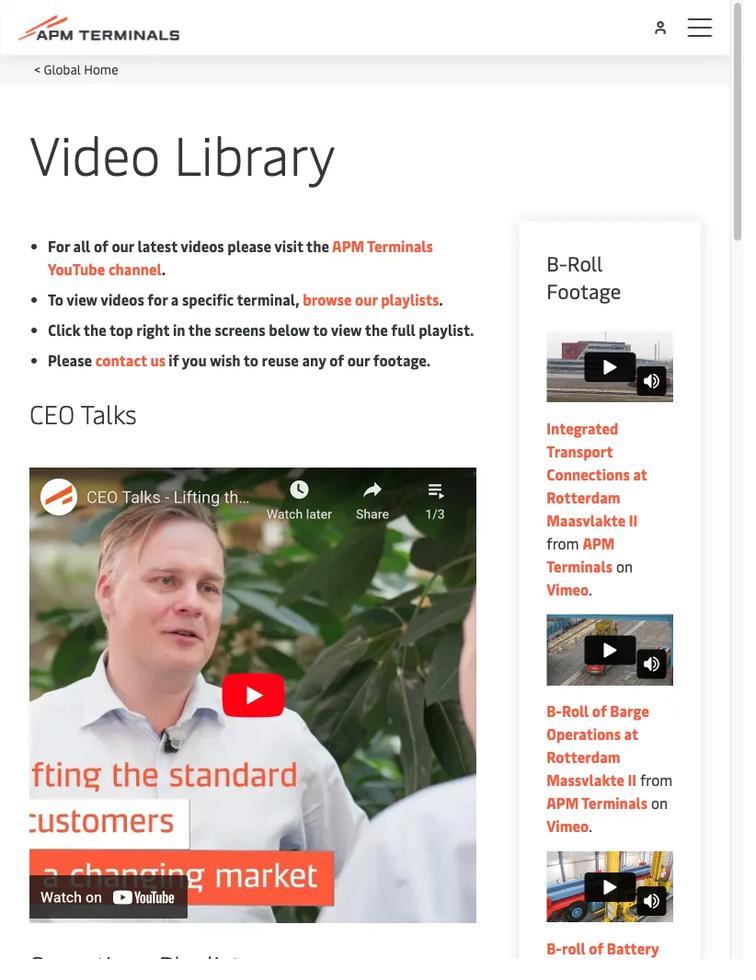 Task type: describe. For each thing, give the bounding box(es) containing it.
roll for footage
[[568, 250, 603, 277]]

apm terminals youtube channel link
[[48, 236, 434, 279]]

0 vertical spatial videos
[[181, 236, 224, 256]]

0 vertical spatial our
[[112, 236, 134, 256]]

to
[[48, 290, 64, 309]]

channel
[[109, 259, 162, 279]]

of right any
[[330, 350, 344, 370]]

if
[[169, 350, 179, 370]]

barge
[[611, 701, 650, 721]]

0 vertical spatial to
[[313, 320, 328, 340]]

roll for of
[[563, 701, 590, 721]]

for
[[48, 236, 70, 256]]

2 vertical spatial our
[[348, 350, 370, 370]]

top
[[110, 320, 133, 340]]

talks
[[80, 396, 137, 430]]

playlist.
[[419, 320, 475, 340]]

for
[[148, 290, 168, 309]]

wish
[[210, 350, 241, 370]]

library
[[174, 116, 336, 189]]

maasvlakte
[[547, 510, 626, 530]]

. inside "apm terminals on vimeo ."
[[590, 579, 593, 599]]

b- for b-roll of barge operations at rotterdam massvlakte ii
[[547, 701, 563, 721]]

please
[[48, 350, 92, 370]]

reuse
[[262, 350, 299, 370]]

the right in
[[189, 320, 212, 340]]

ii inside integrated transport connections at rotterdam maasvlakte ii from
[[630, 510, 638, 530]]

integrated
[[547, 418, 619, 438]]

browse our playlists link
[[303, 290, 439, 309]]

ceo talks
[[29, 396, 137, 430]]

terminals inside from apm terminals on vimeo .
[[582, 793, 648, 813]]

contact us link
[[95, 350, 166, 370]]

footage.
[[374, 350, 431, 370]]

b-roll of battery link
[[547, 938, 672, 960]]

. up playlist.
[[439, 290, 444, 309]]

at inside b-roll of barge operations at rotterdam massvlakte ii
[[625, 724, 639, 744]]

terminals for apm terminals on vimeo .
[[547, 556, 613, 576]]

of for b-roll of barge operations at rotterdam massvlakte ii
[[593, 701, 608, 721]]

terminals for apm terminals youtube channel
[[368, 236, 434, 256]]

specific
[[182, 290, 234, 309]]

footage
[[547, 277, 622, 304]]

b-roll of battery
[[547, 938, 672, 960]]

browse
[[303, 290, 352, 309]]

b-roll of barge operations at rotterdam massvlakte ii link
[[547, 701, 650, 790]]

from apm terminals on vimeo .
[[547, 770, 673, 836]]

of for for all of our latest videos please visit the
[[94, 236, 109, 256]]

1 vertical spatial to
[[244, 350, 259, 370]]

you
[[182, 350, 207, 370]]

global home link
[[44, 60, 118, 77]]

right
[[136, 320, 170, 340]]

1 horizontal spatial view
[[331, 320, 362, 340]]

visit
[[275, 236, 304, 256]]

click
[[48, 320, 81, 340]]

terminal,
[[237, 290, 300, 309]]

below
[[269, 320, 310, 340]]

transport
[[547, 441, 614, 461]]



Task type: vqa. For each thing, say whether or not it's contained in the screenshot.


Task type: locate. For each thing, give the bounding box(es) containing it.
our up channel
[[112, 236, 134, 256]]

on inside from apm terminals on vimeo .
[[652, 793, 669, 813]]

vimeo link for from apm terminals on vimeo .
[[547, 816, 590, 836]]

vimeo link for integrated transport connections at rotterdam maasvlakte ii from
[[547, 579, 590, 599]]

0 vertical spatial vimeo link
[[547, 579, 590, 599]]

terminals inside apm terminals youtube channel
[[368, 236, 434, 256]]

1 horizontal spatial apm
[[547, 793, 579, 813]]

0 horizontal spatial to
[[244, 350, 259, 370]]

our left footage. on the top right
[[348, 350, 370, 370]]

terminals down maasvlakte
[[547, 556, 613, 576]]

screens
[[215, 320, 266, 340]]

2 rotterdam from the top
[[547, 747, 621, 767]]

to view videos for a specific terminal, browse our playlists .
[[48, 290, 444, 309]]

0 horizontal spatial apm
[[332, 236, 365, 256]]

apm inside from apm terminals on vimeo .
[[547, 793, 579, 813]]

vimeo link
[[547, 579, 590, 599], [547, 816, 590, 836]]

terminals down massvlakte
[[582, 793, 648, 813]]

2 vimeo from the top
[[547, 816, 590, 836]]

0 vertical spatial view
[[67, 290, 98, 309]]

1 vertical spatial rotterdam
[[547, 747, 621, 767]]

1 vertical spatial apm
[[583, 533, 615, 553]]

to
[[313, 320, 328, 340], [244, 350, 259, 370]]

1 vertical spatial ii
[[629, 770, 637, 790]]

<
[[34, 60, 41, 77]]

. down latest
[[162, 259, 166, 279]]

of right roll on the bottom of page
[[590, 938, 604, 958]]

on inside "apm terminals on vimeo ."
[[617, 556, 634, 576]]

terminals up the playlists
[[368, 236, 434, 256]]

vimeo link down maasvlakte
[[547, 579, 590, 599]]

apm for apm terminals on vimeo .
[[583, 533, 615, 553]]

apm terminals link for maasvlakte
[[547, 533, 615, 576]]

2 b- from the top
[[547, 701, 563, 721]]

video library
[[29, 116, 336, 189]]

apm terminals link
[[547, 533, 615, 576], [547, 793, 648, 813]]

full
[[392, 320, 416, 340]]

from right massvlakte
[[641, 770, 673, 790]]

0 vertical spatial apm terminals link
[[547, 533, 615, 576]]

the left "top"
[[84, 320, 107, 340]]

1 apm terminals link from the top
[[547, 533, 615, 576]]

.
[[162, 259, 166, 279], [439, 290, 444, 309], [590, 579, 593, 599], [590, 816, 593, 836]]

roll
[[563, 938, 586, 958]]

0 horizontal spatial videos
[[101, 290, 144, 309]]

playlists
[[381, 290, 439, 309]]

1 vertical spatial apm terminals link
[[547, 793, 648, 813]]

ii
[[630, 510, 638, 530], [629, 770, 637, 790]]

the right visit
[[307, 236, 330, 256]]

for all of our latest videos please visit the
[[48, 236, 332, 256]]

apm up browse
[[332, 236, 365, 256]]

video
[[29, 116, 161, 189]]

0 vertical spatial rotterdam
[[547, 487, 621, 507]]

1 horizontal spatial videos
[[181, 236, 224, 256]]

a
[[171, 290, 179, 309]]

b- left battery
[[547, 938, 563, 958]]

click the top right in the screens below to view the full playlist.
[[48, 320, 475, 340]]

from inside integrated transport connections at rotterdam maasvlakte ii from
[[547, 533, 580, 553]]

at right 'connections'
[[634, 464, 648, 484]]

videos right latest
[[181, 236, 224, 256]]

0 vertical spatial terminals
[[368, 236, 434, 256]]

roll
[[568, 250, 603, 277], [563, 701, 590, 721]]

at
[[634, 464, 648, 484], [625, 724, 639, 744]]

ii right maasvlakte
[[630, 510, 638, 530]]

roll inside b-roll of barge operations at rotterdam massvlakte ii
[[563, 701, 590, 721]]

videos
[[181, 236, 224, 256], [101, 290, 144, 309]]

videos up "top"
[[101, 290, 144, 309]]

from inside from apm terminals on vimeo .
[[641, 770, 673, 790]]

b- for b-roll of battery
[[547, 938, 563, 958]]

. down maasvlakte
[[590, 579, 593, 599]]

at inside integrated transport connections at rotterdam maasvlakte ii from
[[634, 464, 648, 484]]

apm
[[332, 236, 365, 256], [583, 533, 615, 553], [547, 793, 579, 813]]

youtube
[[48, 259, 105, 279]]

apm terminals youtube channel
[[48, 236, 434, 279]]

2 vertical spatial terminals
[[582, 793, 648, 813]]

0 vertical spatial ii
[[630, 510, 638, 530]]

0 horizontal spatial from
[[547, 533, 580, 553]]

battery
[[608, 938, 660, 958]]

0 vertical spatial apm
[[332, 236, 365, 256]]

vimeo down maasvlakte
[[547, 579, 590, 599]]

b- for b-roll footage
[[547, 250, 568, 277]]

0 vertical spatial from
[[547, 533, 580, 553]]

b- inside b-roll of barge operations at rotterdam massvlakte ii
[[547, 701, 563, 721]]

b- inside b-roll of battery
[[547, 938, 563, 958]]

from down maasvlakte
[[547, 533, 580, 553]]

apm terminals link for .
[[547, 793, 648, 813]]

roll inside b-roll footage
[[568, 250, 603, 277]]

b-roll of barge operations at rotterdam massvlakte ii
[[547, 701, 650, 790]]

. down massvlakte
[[590, 816, 593, 836]]

of right all
[[94, 236, 109, 256]]

1 b- from the top
[[547, 250, 568, 277]]

ii right massvlakte
[[629, 770, 637, 790]]

1 vertical spatial vimeo link
[[547, 816, 590, 836]]

home
[[84, 60, 118, 77]]

view
[[67, 290, 98, 309], [331, 320, 362, 340]]

vimeo link down massvlakte
[[547, 816, 590, 836]]

our
[[112, 236, 134, 256], [355, 290, 378, 309], [348, 350, 370, 370]]

rotterdam inside integrated transport connections at rotterdam maasvlakte ii from
[[547, 487, 621, 507]]

1 vertical spatial at
[[625, 724, 639, 744]]

latest
[[138, 236, 178, 256]]

of up operations
[[593, 701, 608, 721]]

please contact us if you wish to reuse any of our footage.
[[48, 350, 431, 370]]

1 vertical spatial our
[[355, 290, 378, 309]]

from
[[547, 533, 580, 553], [641, 770, 673, 790]]

apm down maasvlakte
[[583, 533, 615, 553]]

b- up operations
[[547, 701, 563, 721]]

ii inside b-roll of barge operations at rotterdam massvlakte ii
[[629, 770, 637, 790]]

ceo
[[29, 396, 75, 430]]

2 apm terminals link from the top
[[547, 793, 648, 813]]

b-roll footage
[[547, 250, 622, 304]]

vimeo down massvlakte
[[547, 816, 590, 836]]

1 horizontal spatial on
[[652, 793, 669, 813]]

roll up operations
[[563, 701, 590, 721]]

terminals
[[368, 236, 434, 256], [547, 556, 613, 576], [582, 793, 648, 813]]

roll up footage
[[568, 250, 603, 277]]

apm terminals link down maasvlakte
[[547, 533, 615, 576]]

1 horizontal spatial to
[[313, 320, 328, 340]]

. inside from apm terminals on vimeo .
[[590, 816, 593, 836]]

1 horizontal spatial from
[[641, 770, 673, 790]]

1 vertical spatial videos
[[101, 290, 144, 309]]

2 vertical spatial b-
[[547, 938, 563, 958]]

vimeo
[[547, 579, 590, 599], [547, 816, 590, 836]]

0 horizontal spatial on
[[617, 556, 634, 576]]

1 vertical spatial vimeo
[[547, 816, 590, 836]]

0 vertical spatial b-
[[547, 250, 568, 277]]

0 vertical spatial roll
[[568, 250, 603, 277]]

of inside b-roll of battery
[[590, 938, 604, 958]]

rotterdam inside b-roll of barge operations at rotterdam massvlakte ii
[[547, 747, 621, 767]]

our right browse
[[355, 290, 378, 309]]

1 vertical spatial view
[[331, 320, 362, 340]]

any
[[302, 350, 326, 370]]

please
[[228, 236, 272, 256]]

apm terminals link down massvlakte
[[547, 793, 648, 813]]

rotterdam down operations
[[547, 747, 621, 767]]

view right to
[[67, 290, 98, 309]]

to right below
[[313, 320, 328, 340]]

contact
[[95, 350, 147, 370]]

b- up footage
[[547, 250, 568, 277]]

at down barge
[[625, 724, 639, 744]]

massvlakte
[[547, 770, 625, 790]]

1 vertical spatial b-
[[547, 701, 563, 721]]

b-
[[547, 250, 568, 277], [547, 701, 563, 721], [547, 938, 563, 958]]

1 vertical spatial on
[[652, 793, 669, 813]]

us
[[151, 350, 166, 370]]

connections
[[547, 464, 631, 484]]

1 vertical spatial roll
[[563, 701, 590, 721]]

rotterdam
[[547, 487, 621, 507], [547, 747, 621, 767]]

2 horizontal spatial apm
[[583, 533, 615, 553]]

the left full
[[365, 320, 388, 340]]

vimeo inside from apm terminals on vimeo .
[[547, 816, 590, 836]]

1 vertical spatial terminals
[[547, 556, 613, 576]]

view down browse
[[331, 320, 362, 340]]

b- inside b-roll footage
[[547, 250, 568, 277]]

all
[[73, 236, 91, 256]]

2 vimeo link from the top
[[547, 816, 590, 836]]

operations
[[547, 724, 622, 744]]

of inside b-roll of barge operations at rotterdam massvlakte ii
[[593, 701, 608, 721]]

0 vertical spatial at
[[634, 464, 648, 484]]

3 b- from the top
[[547, 938, 563, 958]]

0 vertical spatial vimeo
[[547, 579, 590, 599]]

rotterdam up maasvlakte
[[547, 487, 621, 507]]

1 rotterdam from the top
[[547, 487, 621, 507]]

apm down massvlakte
[[547, 793, 579, 813]]

global
[[44, 60, 81, 77]]

2 vertical spatial apm
[[547, 793, 579, 813]]

vimeo inside "apm terminals on vimeo ."
[[547, 579, 590, 599]]

of
[[94, 236, 109, 256], [330, 350, 344, 370], [593, 701, 608, 721], [590, 938, 604, 958]]

1 vimeo link from the top
[[547, 579, 590, 599]]

the
[[307, 236, 330, 256], [84, 320, 107, 340], [189, 320, 212, 340], [365, 320, 388, 340]]

< global home
[[34, 60, 118, 77]]

0 horizontal spatial view
[[67, 290, 98, 309]]

to right wish
[[244, 350, 259, 370]]

apm inside apm terminals youtube channel
[[332, 236, 365, 256]]

0 vertical spatial on
[[617, 556, 634, 576]]

integrated transport connections at rotterdam maasvlakte ii from
[[547, 418, 648, 553]]

integrated transport connections at rotterdam maasvlakte ii link
[[547, 418, 648, 530]]

of for b-roll of battery
[[590, 938, 604, 958]]

apm for apm terminals youtube channel
[[332, 236, 365, 256]]

1 vimeo from the top
[[547, 579, 590, 599]]

on
[[617, 556, 634, 576], [652, 793, 669, 813]]

terminals inside "apm terminals on vimeo ."
[[547, 556, 613, 576]]

in
[[173, 320, 186, 340]]

1 vertical spatial from
[[641, 770, 673, 790]]

apm terminals on vimeo .
[[547, 533, 634, 599]]

apm inside "apm terminals on vimeo ."
[[583, 533, 615, 553]]



